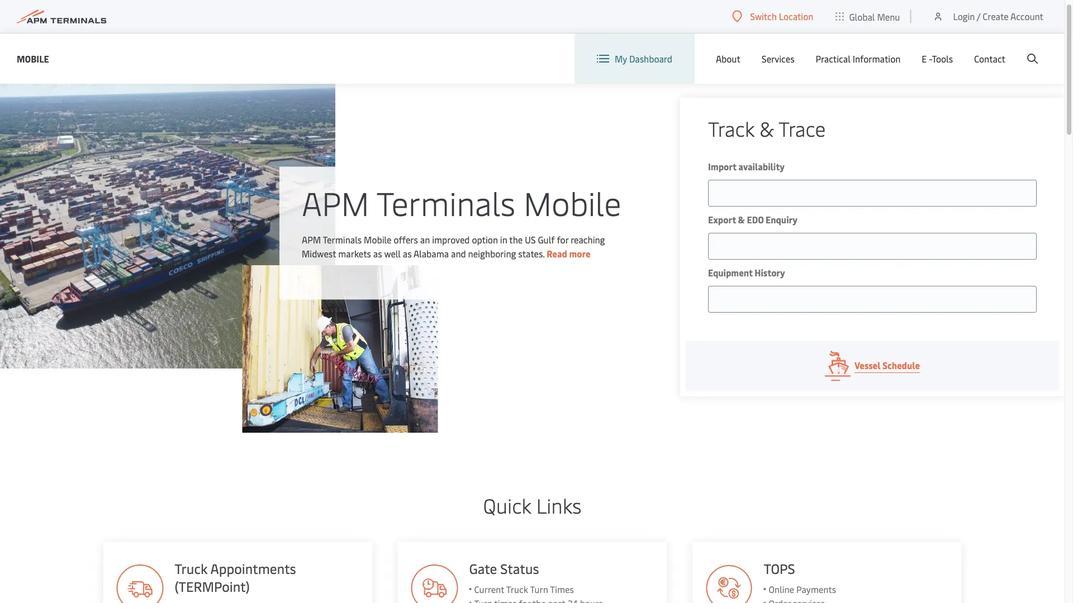 Task type: locate. For each thing, give the bounding box(es) containing it.
terminals
[[377, 181, 516, 225], [323, 234, 362, 246]]

quick
[[483, 493, 532, 520]]

global menu
[[850, 10, 900, 23]]

current truck turn times
[[474, 584, 574, 596]]

0 horizontal spatial truck
[[175, 560, 208, 578]]

truck appointments (termpoint)
[[175, 560, 296, 596]]

0 horizontal spatial as
[[373, 248, 382, 260]]

about
[[716, 53, 741, 65]]

my dashboard
[[615, 53, 673, 65]]

terminals up improved at the left of the page
[[377, 181, 516, 225]]

0 vertical spatial apm
[[302, 181, 369, 225]]

2 as from the left
[[403, 248, 412, 260]]

mobile
[[17, 53, 49, 65], [524, 181, 622, 225], [364, 234, 392, 246]]

switch
[[750, 10, 777, 22]]

import availability
[[708, 161, 785, 173]]

manager truck appointments - 53 image
[[411, 566, 458, 604]]

tools
[[932, 53, 953, 65]]

0 vertical spatial truck
[[175, 560, 208, 578]]

1 vertical spatial apm
[[302, 234, 321, 246]]

as left well at the left top of the page
[[373, 248, 382, 260]]

about button
[[716, 34, 741, 84]]

services button
[[762, 34, 795, 84]]

2 apm from the top
[[302, 234, 321, 246]]

as
[[373, 248, 382, 260], [403, 248, 412, 260]]

1 horizontal spatial as
[[403, 248, 412, 260]]

appointments
[[211, 560, 296, 578]]

1 horizontal spatial truck
[[506, 584, 528, 596]]

practical
[[816, 53, 851, 65]]

2 horizontal spatial mobile
[[524, 181, 622, 225]]

apm
[[302, 181, 369, 225], [302, 234, 321, 246]]

contact
[[975, 53, 1006, 65]]

equipment
[[708, 267, 753, 279]]

0 vertical spatial mobile
[[17, 53, 49, 65]]

0 vertical spatial terminals
[[377, 181, 516, 225]]

2 vertical spatial mobile
[[364, 234, 392, 246]]

track
[[708, 115, 755, 142]]

vessel schedule
[[855, 360, 920, 372]]

1 vertical spatial mobile
[[524, 181, 622, 225]]

1 horizontal spatial mobile
[[364, 234, 392, 246]]

truck right orange club loyalty program - 56 image
[[175, 560, 208, 578]]

login / create account link
[[933, 0, 1044, 33]]

apm for apm terminals mobile offers an improved option in the us gulf for reaching midwest markets as well as alabama and neighboring states.
[[302, 234, 321, 246]]

1 apm from the top
[[302, 181, 369, 225]]

truck appointments (termpoint) link
[[103, 543, 373, 604]]

menu
[[877, 10, 900, 23]]

0 horizontal spatial mobile
[[17, 53, 49, 65]]

and
[[451, 248, 466, 260]]

gulf
[[538, 234, 555, 246]]

location
[[779, 10, 814, 22]]

track & trace
[[708, 115, 826, 142]]

0 horizontal spatial &
[[738, 214, 745, 226]]

reaching
[[571, 234, 605, 246]]

switch location button
[[733, 10, 814, 23]]

availability
[[739, 161, 785, 173]]

e -tools
[[922, 53, 953, 65]]

export
[[708, 214, 736, 226]]

1 horizontal spatial terminals
[[377, 181, 516, 225]]

my dashboard button
[[597, 34, 673, 84]]

apm terminals mobile offers an improved option in the us gulf for reaching midwest markets as well as alabama and neighboring states.
[[302, 234, 605, 260]]

truck
[[175, 560, 208, 578], [506, 584, 528, 596]]

alabama
[[414, 248, 449, 260]]

gate status
[[469, 560, 539, 578]]

global menu button
[[825, 0, 912, 33]]

offers
[[394, 234, 418, 246]]

links
[[537, 493, 582, 520]]

& left trace
[[760, 115, 774, 142]]

&
[[760, 115, 774, 142], [738, 214, 745, 226]]

0 vertical spatial &
[[760, 115, 774, 142]]

1 vertical spatial terminals
[[323, 234, 362, 246]]

1 horizontal spatial &
[[760, 115, 774, 142]]

an
[[420, 234, 430, 246]]

apm inside apm terminals mobile offers an improved option in the us gulf for reaching midwest markets as well as alabama and neighboring states.
[[302, 234, 321, 246]]

terminals up "markets"
[[323, 234, 362, 246]]

as down offers
[[403, 248, 412, 260]]

0 horizontal spatial terminals
[[323, 234, 362, 246]]

xin da yang zhou  docked at apm terminals mobile image
[[0, 70, 335, 369]]

enquiry
[[766, 214, 798, 226]]

1 vertical spatial &
[[738, 214, 745, 226]]

apm for apm terminals mobile
[[302, 181, 369, 225]]

in
[[500, 234, 508, 246]]

truck down status at the bottom
[[506, 584, 528, 596]]

vessel
[[855, 360, 881, 372]]

(termpoint)
[[175, 578, 250, 596]]

tops
[[764, 560, 795, 578]]

practical information button
[[816, 34, 901, 84]]

neighboring
[[468, 248, 516, 260]]

trace
[[779, 115, 826, 142]]

mobile inside apm terminals mobile offers an improved option in the us gulf for reaching midwest markets as well as alabama and neighboring states.
[[364, 234, 392, 246]]

information
[[853, 53, 901, 65]]

apm terminals mobile
[[302, 181, 622, 225]]

& left edo
[[738, 214, 745, 226]]

terminals inside apm terminals mobile offers an improved option in the us gulf for reaching midwest markets as well as alabama and neighboring states.
[[323, 234, 362, 246]]



Task type: vqa. For each thing, say whether or not it's contained in the screenshot.
the Global
yes



Task type: describe. For each thing, give the bounding box(es) containing it.
history
[[755, 267, 785, 279]]

global
[[850, 10, 875, 23]]

midwest
[[302, 248, 336, 260]]

my
[[615, 53, 627, 65]]

truck inside truck appointments (termpoint)
[[175, 560, 208, 578]]

-
[[929, 53, 932, 65]]

mobile secondary image
[[242, 266, 438, 434]]

switch location
[[750, 10, 814, 22]]

services
[[762, 53, 795, 65]]

equipment history
[[708, 267, 785, 279]]

edo
[[747, 214, 764, 226]]

export & edo enquiry
[[708, 214, 798, 226]]

dashboard
[[630, 53, 673, 65]]

schedule
[[883, 360, 920, 372]]

terminals for apm terminals mobile offers an improved option in the us gulf for reaching midwest markets as well as alabama and neighboring states.
[[323, 234, 362, 246]]

times
[[550, 584, 574, 596]]

/
[[977, 10, 981, 22]]

terminals for apm terminals mobile
[[377, 181, 516, 225]]

& for trace
[[760, 115, 774, 142]]

well
[[384, 248, 401, 260]]

payments
[[797, 584, 837, 596]]

the
[[510, 234, 523, 246]]

states.
[[518, 248, 545, 260]]

apmt icon 100 image
[[706, 566, 753, 604]]

account
[[1011, 10, 1044, 22]]

gate
[[469, 560, 497, 578]]

mobile for apm terminals mobile
[[524, 181, 622, 225]]

read
[[547, 248, 567, 260]]

online payments
[[769, 584, 837, 596]]

import
[[708, 161, 737, 173]]

practical information
[[816, 53, 901, 65]]

online
[[769, 584, 795, 596]]

mobile link
[[17, 52, 49, 66]]

markets
[[338, 248, 371, 260]]

read more link
[[547, 248, 591, 260]]

login / create account
[[954, 10, 1044, 22]]

option
[[472, 234, 498, 246]]

create
[[983, 10, 1009, 22]]

mobile for apm terminals mobile offers an improved option in the us gulf for reaching midwest markets as well as alabama and neighboring states.
[[364, 234, 392, 246]]

& for edo
[[738, 214, 745, 226]]

turn
[[530, 584, 548, 596]]

e -tools button
[[922, 34, 953, 84]]

read more
[[547, 248, 591, 260]]

quick links
[[483, 493, 582, 520]]

orange club loyalty program - 56 image
[[117, 566, 164, 604]]

status
[[500, 560, 539, 578]]

1 as from the left
[[373, 248, 382, 260]]

contact button
[[975, 34, 1006, 84]]

login
[[954, 10, 975, 22]]

vessel schedule link
[[686, 341, 1060, 392]]

us
[[525, 234, 536, 246]]

more
[[569, 248, 591, 260]]

1 vertical spatial truck
[[506, 584, 528, 596]]

current
[[474, 584, 505, 596]]

e
[[922, 53, 927, 65]]

for
[[557, 234, 569, 246]]

improved
[[432, 234, 470, 246]]



